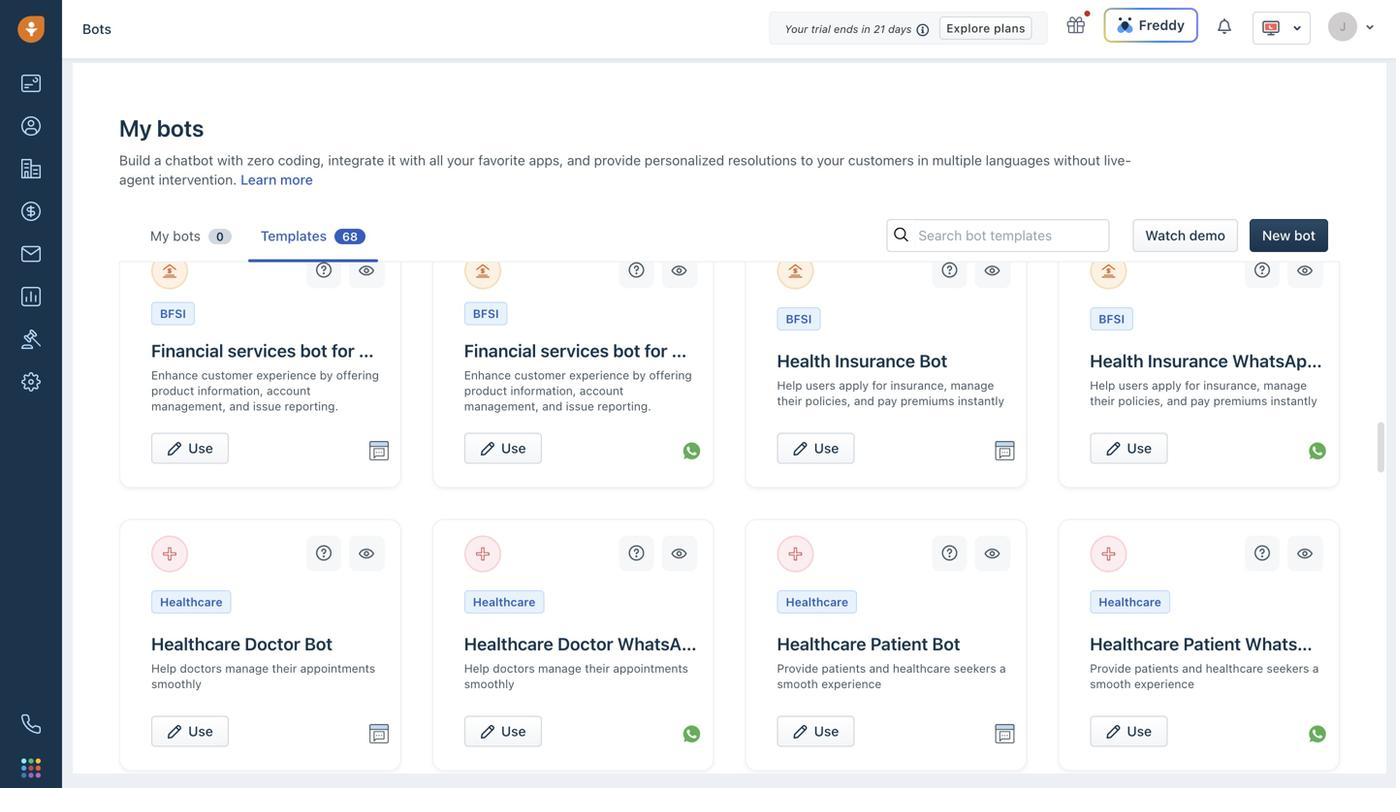 Task type: vqa. For each thing, say whether or not it's contained in the screenshot.
explore plans
yes



Task type: describe. For each thing, give the bounding box(es) containing it.
days
[[889, 23, 912, 35]]

bell regular image
[[1218, 17, 1234, 35]]

your
[[785, 23, 808, 35]]

properties image
[[21, 330, 41, 349]]

explore plans
[[947, 21, 1026, 35]]

in
[[862, 23, 871, 35]]

explore plans button
[[940, 16, 1033, 40]]

plans
[[994, 21, 1026, 35]]

trial
[[811, 23, 831, 35]]

bots
[[82, 21, 111, 37]]

ends
[[834, 23, 859, 35]]

freshworks switcher image
[[21, 759, 41, 778]]

explore
[[947, 21, 991, 35]]



Task type: locate. For each thing, give the bounding box(es) containing it.
ic_arrow_down image
[[1366, 21, 1375, 32]]

phone image
[[21, 715, 41, 734]]

phone element
[[12, 705, 50, 744]]

missing translation "unavailable" for locale "en-us" image
[[1262, 18, 1281, 38]]

freddy
[[1139, 17, 1185, 33]]

ic_info_icon image
[[917, 22, 930, 38]]

ic_arrow_down image
[[1293, 21, 1303, 35]]

21
[[874, 23, 886, 35]]

freddy button
[[1105, 8, 1199, 43]]

your trial ends in 21 days
[[785, 23, 912, 35]]



